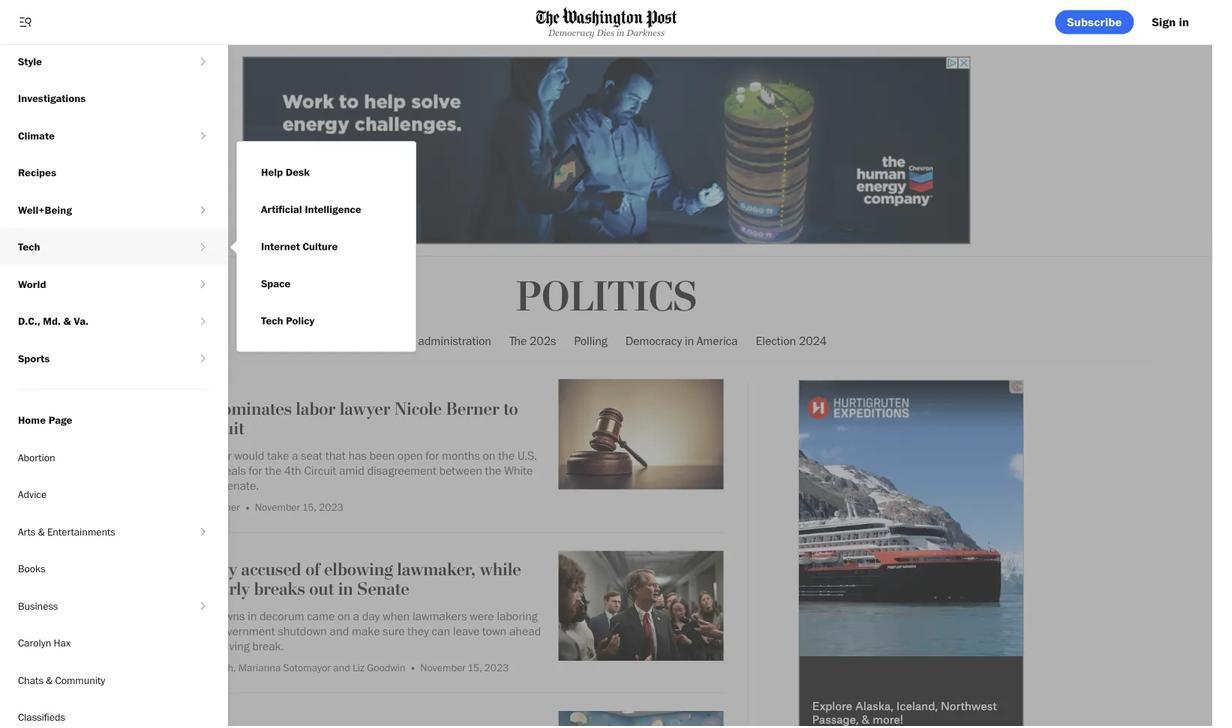 Task type: vqa. For each thing, say whether or not it's contained in the screenshot.
p.m.
no



Task type: locate. For each thing, give the bounding box(es) containing it.
0 horizontal spatial november 15, 2023
[[255, 501, 344, 514]]

1 horizontal spatial 15,
[[468, 662, 482, 674]]

0 horizontal spatial to
[[164, 624, 173, 639]]

tagline, democracy dies in darkness element
[[536, 27, 678, 38]]

on inside "nicole berner would take a seat that has been open for months on the u.s. court of appeals for the 4th circuit amid disagreement between the white house and senate."
[[483, 448, 496, 463]]

& for entertainments
[[38, 526, 45, 538]]

0 vertical spatial to
[[504, 399, 519, 420]]

a down avoid
[[176, 639, 182, 654]]

in left america
[[685, 333, 695, 348]]

search and browse sections image
[[18, 15, 33, 30]]

1 horizontal spatial tech
[[261, 315, 283, 327]]

tech policy link
[[249, 303, 327, 340]]

0 horizontal spatial on
[[338, 609, 351, 624]]

1 horizontal spatial november
[[421, 662, 466, 674]]

0 vertical spatial on
[[483, 448, 496, 463]]

to up u.s.
[[504, 399, 519, 420]]

0 horizontal spatial biden
[[164, 399, 208, 420]]

1 vertical spatial berner
[[198, 448, 232, 463]]

laboring
[[497, 609, 538, 624]]

and up rachel weiner link
[[198, 479, 218, 493]]

2023 down "nicole berner would take a seat that has been open for months on the u.s. court of appeals for the 4th circuit amid disagreement between the white house and senate."
[[319, 501, 344, 514]]

in right out
[[338, 579, 353, 600]]

and left liz
[[333, 662, 350, 674]]

nicole
[[395, 399, 442, 420], [164, 448, 195, 463]]

well+being link
[[0, 191, 196, 229]]

biden left 'administration'
[[386, 333, 416, 348]]

1 horizontal spatial the
[[510, 333, 527, 348]]

2023 down town
[[485, 662, 509, 674]]

1 vertical spatial tech
[[261, 315, 283, 327]]

of right breaks in the left of the page
[[306, 559, 320, 581]]

15, down seat
[[303, 501, 317, 514]]

0 vertical spatial and
[[198, 479, 218, 493]]

on right months at the left bottom
[[483, 448, 496, 463]]

democracy inside democracy in america "link"
[[626, 333, 682, 348]]

the for the 202s
[[510, 333, 527, 348]]

a inside "nicole berner would take a seat that has been open for months on the u.s. court of appeals for the 4th circuit amid disagreement between the white house and senate."
[[292, 448, 298, 463]]

well+being
[[18, 203, 72, 216]]

1 horizontal spatial biden
[[386, 333, 416, 348]]

md.
[[43, 315, 61, 328]]

d.c.,
[[18, 315, 40, 328]]

to left avoid
[[164, 624, 173, 639]]

rachel weiner link
[[177, 501, 240, 514]]

biden inside biden nominates labor lawyer nicole berner to 4th circuit
[[164, 399, 208, 420]]

home page
[[18, 414, 72, 427]]

dialog
[[228, 141, 417, 352]]

0 vertical spatial democracy
[[549, 27, 595, 38]]

nicole up "court"
[[164, 448, 195, 463]]

0 horizontal spatial democracy
[[549, 27, 595, 38]]

sports link
[[0, 340, 196, 377]]

0 vertical spatial circuit
[[193, 419, 245, 440]]

help desk
[[261, 166, 310, 179]]

sections navigation element
[[0, 43, 228, 727]]

1 vertical spatial 2023
[[485, 662, 509, 674]]

a left day
[[353, 609, 360, 624]]

& for community
[[46, 674, 53, 687]]

1 horizontal spatial nicole
[[395, 399, 442, 420]]

1 horizontal spatial &
[[46, 674, 53, 687]]

advertisement region
[[243, 57, 971, 244], [799, 380, 1024, 727]]

0 vertical spatial the
[[510, 333, 527, 348]]

democracy left dies
[[549, 27, 595, 38]]

2 vertical spatial of
[[164, 639, 173, 654]]

202s
[[530, 333, 557, 348]]

sure
[[383, 624, 405, 639]]

0 horizontal spatial the
[[164, 609, 181, 624]]

0 horizontal spatial tech
[[18, 241, 40, 253]]

artificial intelligence
[[261, 203, 362, 216]]

0 vertical spatial nicole
[[395, 399, 442, 420]]

0 vertical spatial advertisement region
[[243, 57, 971, 244]]

court
[[164, 464, 191, 478]]

to inside the breakdowns in decorum came on a day when lawmakers were laboring to avoid a government shutdown and make sure they can leave town ahead of a thanksgiving break.
[[164, 624, 173, 639]]

tech up world
[[18, 241, 40, 253]]

4th inside biden nominates labor lawyer nicole berner to 4th circuit
[[164, 419, 189, 440]]

carolyn hax
[[18, 637, 71, 650]]

1 vertical spatial for
[[249, 464, 262, 478]]

paybarah
[[192, 662, 233, 674]]

1 vertical spatial on
[[338, 609, 351, 624]]

1 vertical spatial biden
[[164, 399, 208, 420]]

between
[[440, 464, 483, 478]]

november 15, 2023 down seat
[[255, 501, 344, 514]]

and down came
[[330, 624, 349, 639]]

1 horizontal spatial november 15, 2023
[[421, 662, 509, 674]]

1 horizontal spatial circuit
[[304, 464, 337, 478]]

to inside biden nominates labor lawyer nicole berner to 4th circuit
[[504, 399, 519, 420]]

democracy for democracy in america
[[626, 333, 682, 348]]

on
[[483, 448, 496, 463], [338, 609, 351, 624]]

in up government at the left bottom of the page
[[248, 609, 257, 624]]

that
[[326, 448, 346, 463]]

a
[[292, 448, 298, 463], [353, 609, 360, 624], [206, 624, 212, 639], [176, 639, 182, 654]]

america
[[697, 333, 738, 348]]

circuit up would
[[193, 419, 245, 440]]

biden for biden administration
[[386, 333, 416, 348]]

were
[[470, 609, 494, 624]]

2 vertical spatial &
[[46, 674, 53, 687]]

of inside mccarthy accused of elbowing lawmaker, while fight nearly breaks out in senate
[[306, 559, 320, 581]]

recipes link
[[0, 154, 228, 191]]

the left white
[[485, 464, 502, 478]]

the inside the 202s link
[[510, 333, 527, 348]]

berner up "appeals"
[[198, 448, 232, 463]]

0 horizontal spatial berner
[[198, 448, 232, 463]]

in inside the breakdowns in decorum came on a day when lawmakers were laboring to avoid a government shutdown and make sure they can leave town ahead of a thanksgiving break.
[[248, 609, 257, 624]]

for down would
[[249, 464, 262, 478]]

primary element
[[0, 0, 1214, 45]]

the left 202s
[[510, 333, 527, 348]]

lawmakers
[[413, 609, 467, 624]]

open
[[398, 448, 423, 463]]

polling link
[[575, 321, 608, 361]]

of left thanksgiving at the bottom of the page
[[164, 639, 173, 654]]

the
[[510, 333, 527, 348], [164, 609, 181, 624]]

mccarthy accused of elbowing lawmaker, while fight nearly breaks out in senate link
[[164, 559, 547, 603]]

1 vertical spatial the
[[164, 609, 181, 624]]

on right came
[[338, 609, 351, 624]]

the washington post homepage. image
[[536, 7, 678, 28]]

va.
[[74, 315, 89, 328]]

berner up months at the left bottom
[[446, 399, 500, 420]]

1 horizontal spatial 4th
[[284, 464, 302, 478]]

0 vertical spatial &
[[63, 315, 71, 328]]

0 vertical spatial berner
[[446, 399, 500, 420]]

tech for tech
[[18, 241, 40, 253]]

decorum
[[260, 609, 304, 624]]

town
[[483, 624, 507, 639]]

of inside the breakdowns in decorum came on a day when lawmakers were laboring to avoid a government shutdown and make sure they can leave town ahead of a thanksgiving break.
[[164, 639, 173, 654]]

style
[[18, 55, 42, 68]]

the
[[499, 448, 515, 463], [265, 464, 282, 478], [485, 464, 502, 478]]

4th down the take
[[284, 464, 302, 478]]

1 vertical spatial circuit
[[304, 464, 337, 478]]

0 vertical spatial 4th
[[164, 419, 189, 440]]

democracy inside democracy dies in darkness link
[[549, 27, 595, 38]]

0 horizontal spatial for
[[249, 464, 262, 478]]

0 vertical spatial for
[[426, 448, 439, 463]]

biden
[[386, 333, 416, 348], [164, 399, 208, 420]]

for right open
[[426, 448, 439, 463]]

books link
[[0, 551, 228, 588]]

1 vertical spatial &
[[38, 526, 45, 538]]

4th up "court"
[[164, 419, 189, 440]]

0 horizontal spatial &
[[38, 526, 45, 538]]

& right 'arts'
[[38, 526, 45, 538]]

1 horizontal spatial democracy
[[626, 333, 682, 348]]

0 vertical spatial biden
[[386, 333, 416, 348]]

for
[[426, 448, 439, 463], [249, 464, 262, 478]]

ahead
[[510, 624, 542, 639]]

tech left policy
[[261, 315, 283, 327]]

and
[[198, 479, 218, 493], [330, 624, 349, 639], [333, 662, 350, 674]]

subscribe link
[[1056, 10, 1135, 34]]

,
[[233, 662, 236, 674]]

november down the can
[[421, 662, 466, 674]]

0 horizontal spatial 15,
[[303, 501, 317, 514]]

0 vertical spatial tech
[[18, 241, 40, 253]]

0 horizontal spatial nicole
[[164, 448, 195, 463]]

nicole up open
[[395, 399, 442, 420]]

while
[[480, 559, 522, 581]]

november down senate.
[[255, 501, 300, 514]]

arts
[[18, 526, 35, 538]]

1 vertical spatial to
[[164, 624, 173, 639]]

rachel
[[177, 501, 207, 514]]

0 horizontal spatial 4th
[[164, 419, 189, 440]]

democracy
[[549, 27, 595, 38], [626, 333, 682, 348]]

november
[[255, 501, 300, 514], [421, 662, 466, 674]]

arts & entertainments
[[18, 526, 115, 538]]

0 vertical spatial of
[[194, 464, 203, 478]]

1 vertical spatial and
[[330, 624, 349, 639]]

the up avoid
[[164, 609, 181, 624]]

leave
[[453, 624, 480, 639]]

1 vertical spatial democracy
[[626, 333, 682, 348]]

& right the chats
[[46, 674, 53, 687]]

1 horizontal spatial of
[[194, 464, 203, 478]]

2024
[[799, 333, 827, 348]]

darkness
[[627, 27, 665, 38]]

advice
[[18, 488, 47, 501]]

nearly
[[202, 579, 250, 600]]

0 horizontal spatial of
[[164, 639, 173, 654]]

biden down legal issues
[[164, 399, 208, 420]]

carolyn hax link
[[0, 625, 228, 662]]

democracy for democracy dies in darkness
[[549, 27, 595, 38]]

4th inside "nicole berner would take a seat that has been open for months on the u.s. court of appeals for the 4th circuit amid disagreement between the white house and senate."
[[284, 464, 302, 478]]

0 vertical spatial 15,
[[303, 501, 317, 514]]

0 horizontal spatial circuit
[[193, 419, 245, 440]]

1 vertical spatial advertisement region
[[799, 380, 1024, 727]]

business
[[18, 600, 58, 613]]

2 horizontal spatial of
[[306, 559, 320, 581]]

democracy dies in darkness
[[549, 27, 665, 38]]

the down the take
[[265, 464, 282, 478]]

a left seat
[[292, 448, 298, 463]]

recipes
[[18, 166, 56, 179]]

4th
[[164, 419, 189, 440], [284, 464, 302, 478]]

avoid
[[176, 624, 203, 639]]

would
[[235, 448, 264, 463]]

& left va.
[[63, 315, 71, 328]]

1 vertical spatial nicole
[[164, 448, 195, 463]]

1 horizontal spatial to
[[504, 399, 519, 420]]

climate link
[[0, 117, 196, 154]]

november 15, 2023 down leave
[[421, 662, 509, 674]]

0 vertical spatial november
[[255, 501, 300, 514]]

lawmaker,
[[397, 559, 476, 581]]

15, down leave
[[468, 662, 482, 674]]

circuit inside "nicole berner would take a seat that has been open for months on the u.s. court of appeals for the 4th circuit amid disagreement between the white house and senate."
[[304, 464, 337, 478]]

0 vertical spatial november 15, 2023
[[255, 501, 344, 514]]

books
[[18, 563, 45, 575]]

1 vertical spatial of
[[306, 559, 320, 581]]

breakdowns
[[184, 609, 245, 624]]

november 15, 2023
[[255, 501, 344, 514], [421, 662, 509, 674]]

election 2024
[[756, 333, 827, 348]]

in inside "link"
[[685, 333, 695, 348]]

the inside the breakdowns in decorum came on a day when lawmakers were laboring to avoid a government shutdown and make sure they can leave town ahead of a thanksgiving break.
[[164, 609, 181, 624]]

1 horizontal spatial for
[[426, 448, 439, 463]]

1 horizontal spatial berner
[[446, 399, 500, 420]]

sign
[[1153, 15, 1177, 29]]

tech inside "link"
[[18, 241, 40, 253]]

democracy right polling
[[626, 333, 682, 348]]

white
[[505, 464, 533, 478]]

2 horizontal spatial &
[[63, 315, 71, 328]]

0 horizontal spatial 2023
[[319, 501, 344, 514]]

marianna sotomayor link
[[239, 662, 331, 674]]

circuit down seat
[[304, 464, 337, 478]]

biden nominates labor lawyer nicole berner to 4th circuit
[[164, 399, 519, 440]]

investigations link
[[0, 80, 228, 117]]

tech for tech policy
[[261, 315, 283, 327]]

1 horizontal spatial on
[[483, 448, 496, 463]]

of right "court"
[[194, 464, 203, 478]]

1 vertical spatial 4th
[[284, 464, 302, 478]]

nicole inside biden nominates labor lawyer nicole berner to 4th circuit
[[395, 399, 442, 420]]

&
[[63, 315, 71, 328], [38, 526, 45, 538], [46, 674, 53, 687]]

entertainments
[[47, 526, 115, 538]]



Task type: describe. For each thing, give the bounding box(es) containing it.
2 vertical spatial and
[[333, 662, 350, 674]]

out
[[309, 579, 334, 600]]

fight
[[164, 579, 198, 600]]

1 vertical spatial november
[[421, 662, 466, 674]]

advice link
[[0, 476, 228, 514]]

0 vertical spatial 2023
[[319, 501, 344, 514]]

a down the breakdowns
[[206, 624, 212, 639]]

azi paybarah link
[[177, 662, 233, 674]]

artificial
[[261, 203, 302, 216]]

politics
[[517, 273, 697, 323]]

labor
[[296, 399, 336, 420]]

the breakdowns in decorum came on a day when lawmakers were laboring to avoid a government shutdown and make sure they can leave town ahead of a thanksgiving break.
[[164, 609, 542, 654]]

abortion link
[[0, 439, 228, 476]]

when
[[383, 609, 410, 624]]

democracy dies in darkness link
[[536, 7, 678, 38]]

nicole inside "nicole berner would take a seat that has been open for months on the u.s. court of appeals for the 4th circuit amid disagreement between the white house and senate."
[[164, 448, 195, 463]]

mccarthy
[[164, 559, 237, 581]]

has
[[349, 448, 367, 463]]

legal issues
[[164, 380, 224, 390]]

house
[[164, 479, 196, 493]]

came
[[307, 609, 335, 624]]

policy
[[286, 315, 315, 327]]

and inside "nicole berner would take a seat that has been open for months on the u.s. court of appeals for the 4th circuit amid disagreement between the white house and senate."
[[198, 479, 218, 493]]

investigations
[[18, 92, 86, 105]]

on inside the breakdowns in decorum came on a day when lawmakers were laboring to avoid a government shutdown and make sure they can leave town ahead of a thanksgiving break.
[[338, 609, 351, 624]]

sports
[[18, 352, 50, 365]]

amid
[[339, 464, 365, 478]]

legal issues link
[[164, 380, 224, 390]]

tech link
[[0, 229, 196, 266]]

senate
[[358, 579, 410, 600]]

biden for biden nominates labor lawyer nicole berner to 4th circuit
[[164, 399, 208, 420]]

community
[[55, 674, 105, 687]]

culture
[[303, 240, 338, 253]]

internet culture
[[261, 240, 338, 253]]

nicole berner would take a seat that has been open for months on the u.s. court of appeals for the 4th circuit amid disagreement between the white house and senate.
[[164, 448, 537, 493]]

day
[[362, 609, 380, 624]]

dialog containing help desk
[[228, 141, 417, 352]]

berner inside "nicole berner would take a seat that has been open for months on the u.s. court of appeals for the 4th circuit amid disagreement between the white house and senate."
[[198, 448, 232, 463]]

intelligence
[[305, 203, 362, 216]]

seat
[[301, 448, 323, 463]]

help
[[261, 166, 283, 179]]

government
[[215, 624, 275, 639]]

of inside "nicole berner would take a seat that has been open for months on the u.s. court of appeals for the 4th circuit amid disagreement between the white house and senate."
[[194, 464, 203, 478]]

the 202s
[[510, 333, 557, 348]]

senate.
[[220, 479, 259, 493]]

1 vertical spatial november 15, 2023
[[421, 662, 509, 674]]

marianna
[[239, 662, 281, 674]]

the up white
[[499, 448, 515, 463]]

in inside mccarthy accused of elbowing lawmaker, while fight nearly breaks out in senate
[[338, 579, 353, 600]]

desk
[[286, 166, 310, 179]]

legal
[[164, 380, 190, 390]]

break.
[[252, 639, 284, 654]]

can
[[432, 624, 450, 639]]

1 vertical spatial 15,
[[468, 662, 482, 674]]

berner inside biden nominates labor lawyer nicole berner to 4th circuit
[[446, 399, 500, 420]]

space link
[[249, 265, 303, 303]]

mccarthy accused of elbowing lawmaker, while fight nearly breaks out in senate
[[164, 559, 522, 600]]

circuit inside biden nominates labor lawyer nicole berner to 4th circuit
[[193, 419, 245, 440]]

elbowing
[[324, 559, 393, 581]]

the for the breakdowns in decorum came on a day when lawmakers were laboring to avoid a government shutdown and make sure they can leave town ahead of a thanksgiving break.
[[164, 609, 181, 624]]

0 horizontal spatial november
[[255, 501, 300, 514]]

in right dies
[[617, 27, 625, 38]]

azi paybarah , marianna sotomayor and liz goodwin
[[177, 662, 406, 674]]

climate
[[18, 129, 55, 142]]

weiner
[[210, 501, 240, 514]]

business link
[[0, 588, 196, 625]]

dies
[[597, 27, 615, 38]]

page
[[49, 414, 72, 427]]

classifieds
[[18, 711, 65, 724]]

classifieds link
[[0, 699, 228, 727]]

make
[[352, 624, 380, 639]]

polling
[[575, 333, 608, 348]]

sign in link
[[1141, 10, 1202, 34]]

d.c., md. & va. link
[[0, 303, 196, 340]]

rachel weiner
[[177, 501, 240, 514]]

election 2024 link
[[756, 321, 827, 361]]

they
[[408, 624, 429, 639]]

goodwin
[[367, 662, 406, 674]]

1 horizontal spatial 2023
[[485, 662, 509, 674]]

chats
[[18, 674, 43, 687]]

tech policy
[[261, 315, 315, 327]]

been
[[370, 448, 395, 463]]

space
[[261, 277, 291, 290]]

sotomayor
[[283, 662, 331, 674]]

shutdown
[[278, 624, 327, 639]]

in right sign
[[1180, 15, 1190, 29]]

biden administration
[[386, 333, 492, 348]]

biden administration link
[[386, 321, 492, 361]]

accused
[[241, 559, 302, 581]]

arts & entertainments link
[[0, 514, 196, 551]]

chats & community
[[18, 674, 105, 687]]

internet
[[261, 240, 300, 253]]

and inside the breakdowns in decorum came on a day when lawmakers were laboring to avoid a government shutdown and make sure they can leave town ahead of a thanksgiving break.
[[330, 624, 349, 639]]

issues
[[193, 380, 224, 390]]

liz goodwin link
[[353, 662, 406, 674]]

artificial intelligence link
[[249, 191, 374, 228]]

appeals
[[206, 464, 246, 478]]



